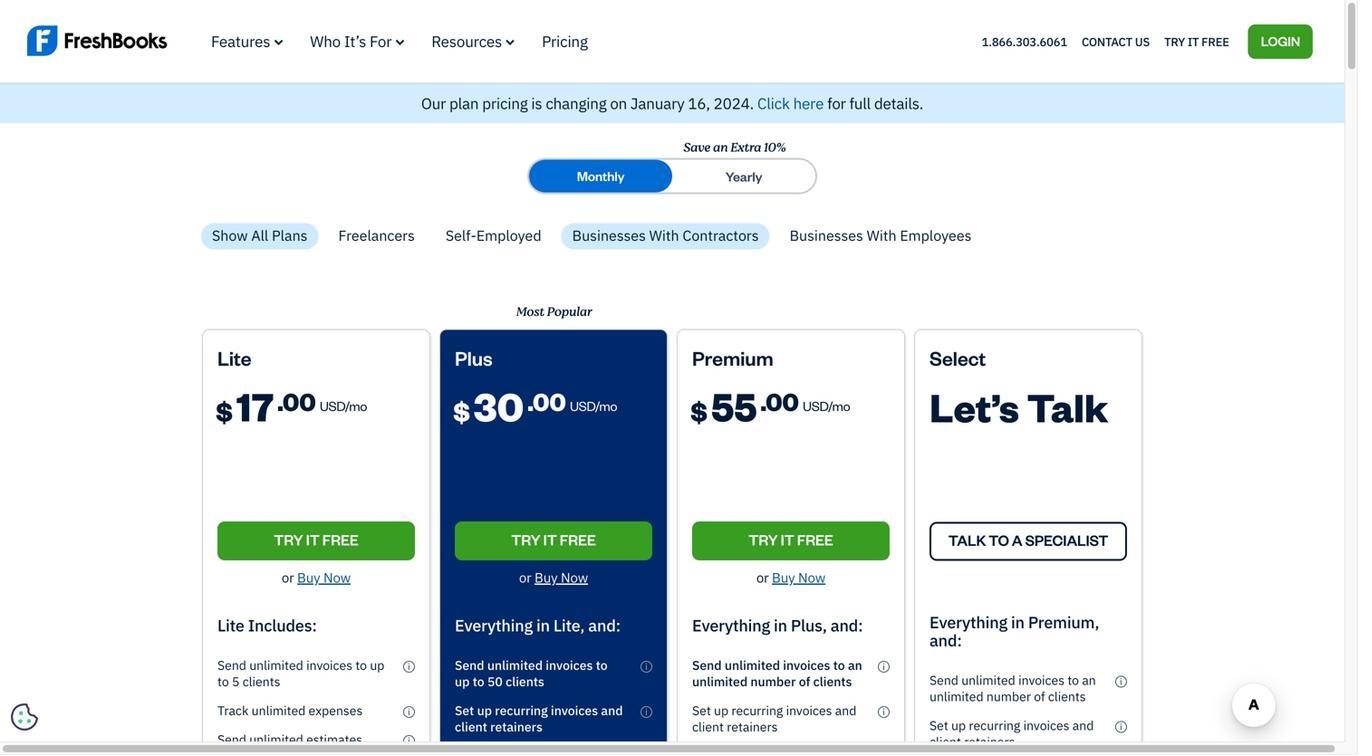 Task type: locate. For each thing, give the bounding box(es) containing it.
1 it from the left
[[306, 531, 320, 550]]

or buy now up lite, on the left bottom
[[519, 569, 588, 587]]

number
[[751, 674, 796, 690], [987, 689, 1031, 705]]

2 horizontal spatial .00
[[761, 386, 799, 417]]

1 horizontal spatial talk
[[1027, 381, 1108, 432]]

try for 2nd try it free link
[[511, 531, 541, 550]]

send for premium
[[692, 657, 722, 674]]

0 horizontal spatial usd/mo
[[320, 397, 367, 415]]

1 horizontal spatial buy
[[535, 569, 558, 587]]

0 horizontal spatial client
[[455, 719, 487, 736]]

send unlimited invoices to up to 5 clients
[[217, 657, 385, 690]]

2 horizontal spatial in
[[1011, 612, 1025, 633]]

2 horizontal spatial set
[[930, 718, 949, 734]]

1 buy from the left
[[297, 569, 320, 587]]

1 horizontal spatial or
[[519, 569, 532, 587]]

0 horizontal spatial .00
[[277, 386, 316, 417]]

usd/mo for lite
[[320, 397, 367, 415]]

set up recurring invoices and client retainers for premium
[[692, 703, 857, 736]]

it
[[306, 531, 320, 550], [543, 531, 557, 550], [781, 531, 794, 550]]

try it free for lite
[[274, 531, 359, 550]]

3 .00 from the left
[[761, 386, 799, 417]]

1 horizontal spatial retainers
[[727, 719, 778, 736]]

1 $ from the left
[[216, 394, 233, 428]]

and: inside everything in premium, and:
[[930, 630, 962, 651]]

or up everything in lite, and:
[[519, 569, 532, 587]]

clients down premium,
[[1048, 689, 1086, 705]]

buy now link up 'includes:'
[[297, 569, 351, 587]]

2 or from the left
[[519, 569, 532, 587]]

1 horizontal spatial everything
[[692, 615, 770, 636]]

2 try it free from the left
[[511, 531, 596, 550]]

businesses
[[572, 226, 646, 245], [790, 226, 863, 245]]

2 horizontal spatial and:
[[930, 630, 962, 651]]

send down the everything in plus, and:
[[692, 657, 722, 674]]

buy now link
[[297, 569, 351, 587], [535, 569, 588, 587], [772, 569, 826, 587]]

2 horizontal spatial recurring
[[969, 718, 1021, 734]]

2 horizontal spatial try it free
[[749, 531, 833, 550]]

1 horizontal spatial set
[[692, 703, 711, 719]]

2 horizontal spatial everything
[[930, 612, 1008, 633]]

3 $ from the left
[[691, 394, 708, 428]]

an down premium,
[[1082, 672, 1096, 689]]

.00
[[277, 386, 316, 417], [528, 386, 566, 417], [761, 386, 799, 417]]

1 horizontal spatial businesses
[[790, 226, 863, 245]]

premium,
[[1028, 612, 1100, 633]]

for
[[370, 31, 392, 51]]

free for second the buy now link from the left
[[560, 531, 596, 550]]

2 .00 usd/mo from the left
[[528, 386, 618, 417]]

of for premium
[[799, 674, 810, 690]]

0 horizontal spatial buy
[[297, 569, 320, 587]]

or up 'includes:'
[[282, 569, 294, 587]]

0 horizontal spatial in
[[536, 615, 550, 636]]

up inside send unlimited invoices to up to 50 clients
[[455, 674, 470, 690]]

0 horizontal spatial send unlimited invoices to an unlimited number of clients
[[692, 657, 863, 690]]

or buy now up the everything in plus, and:
[[757, 569, 826, 587]]

$ for lite
[[216, 394, 233, 428]]

of down everything in premium, and:
[[1034, 689, 1045, 705]]

dialog
[[0, 0, 1358, 756]]

2024.
[[714, 93, 754, 113]]

1 businesses from the left
[[572, 226, 646, 245]]

now
[[323, 569, 351, 587], [561, 569, 588, 587], [798, 569, 826, 587]]

now for premium
[[798, 569, 826, 587]]

2 it from the left
[[543, 531, 557, 550]]

1 horizontal spatial set up recurring invoices and client retainers
[[692, 703, 857, 736]]

2 horizontal spatial it
[[781, 531, 794, 550]]

2 lite from the top
[[217, 615, 244, 636]]

send unlimited invoices to up to 50 clients
[[455, 657, 608, 690]]

talk
[[1027, 381, 1108, 432], [949, 531, 986, 550]]

select
[[930, 345, 986, 371]]

1 try it free link from the left
[[217, 522, 415, 561]]

1 lite from the top
[[217, 345, 252, 371]]

0 horizontal spatial set up recurring invoices and client retainers
[[455, 703, 623, 736]]

everything
[[930, 612, 1008, 633], [455, 615, 533, 636], [692, 615, 770, 636]]

try for try it free link related to lite
[[274, 531, 303, 550]]

send down everything in premium, and:
[[930, 672, 959, 689]]

3 buy from the left
[[772, 569, 795, 587]]

in left plus,
[[774, 615, 787, 636]]

1 horizontal spatial or buy now
[[519, 569, 588, 587]]

send unlimited invoices to an unlimited number of clients for premium
[[692, 657, 863, 690]]

lite,
[[554, 615, 585, 636]]

let's
[[930, 381, 1019, 432]]

send left 50
[[455, 657, 484, 674]]

to up expenses
[[356, 657, 367, 674]]

buy now link up plus,
[[772, 569, 826, 587]]

.00 usd/mo
[[277, 386, 367, 417], [528, 386, 618, 417], [761, 386, 851, 417]]

contractors
[[683, 226, 759, 245]]

try it free
[[274, 531, 359, 550], [511, 531, 596, 550], [749, 531, 833, 550]]

retainers for select
[[964, 734, 1015, 751]]

unlimited inside send unlimited invoices to up to 50 clients
[[487, 657, 543, 674]]

to down the everything in plus, and:
[[833, 657, 845, 674]]

2 $ from the left
[[453, 394, 470, 428]]

try left it
[[1165, 34, 1185, 49]]

everything in lite, and:
[[455, 615, 621, 636]]

of down plus,
[[799, 674, 810, 690]]

send unlimited estimates
[[217, 732, 362, 748]]

1 horizontal spatial .00 usd/mo
[[528, 386, 618, 417]]

and for premium
[[835, 703, 857, 719]]

and: for select
[[930, 630, 962, 651]]

send for lite
[[217, 657, 246, 674]]

0 horizontal spatial .00 usd/mo
[[277, 386, 367, 417]]

to down premium,
[[1068, 672, 1079, 689]]

client
[[455, 719, 487, 736], [692, 719, 724, 736], [930, 734, 961, 751]]

or
[[282, 569, 294, 587], [519, 569, 532, 587], [757, 569, 769, 587]]

50
[[488, 674, 503, 690]]

send
[[217, 657, 246, 674], [455, 657, 484, 674], [692, 657, 722, 674], [930, 672, 959, 689], [217, 732, 246, 748]]

show
[[212, 226, 248, 245]]

buy now link for lite
[[297, 569, 351, 587]]

set for premium
[[692, 703, 711, 719]]

try it free link
[[217, 522, 415, 561], [455, 522, 652, 561], [692, 522, 890, 561]]

2 horizontal spatial .00 usd/mo
[[761, 386, 851, 417]]

buy up 'includes:'
[[297, 569, 320, 587]]

clients
[[243, 674, 280, 690], [506, 674, 545, 690], [813, 674, 852, 690], [1048, 689, 1086, 705]]

0 horizontal spatial businesses
[[572, 226, 646, 245]]

1 horizontal spatial send unlimited invoices to an unlimited number of clients
[[930, 672, 1096, 705]]

freelancers
[[338, 226, 415, 245]]

set
[[455, 703, 474, 719], [692, 703, 711, 719], [930, 718, 949, 734]]

0 horizontal spatial or
[[282, 569, 294, 587]]

an right 'save'
[[713, 138, 728, 157]]

all
[[251, 226, 268, 245]]

up inside send unlimited invoices to up to 5 clients
[[370, 657, 385, 674]]

or buy now for premium
[[757, 569, 826, 587]]

who
[[310, 31, 341, 51]]

try up 'includes:'
[[274, 531, 303, 550]]

with for contractors
[[649, 226, 679, 245]]

and: for premium
[[831, 615, 863, 636]]

specialist
[[1025, 531, 1109, 550]]

to down everything in lite, and:
[[596, 657, 608, 674]]

0 horizontal spatial now
[[323, 569, 351, 587]]

buy
[[297, 569, 320, 587], [535, 569, 558, 587], [772, 569, 795, 587]]

in left lite, on the left bottom
[[536, 615, 550, 636]]

1 horizontal spatial client
[[692, 719, 724, 736]]

3 .00 usd/mo from the left
[[761, 386, 851, 417]]

expenses
[[309, 703, 363, 719]]

number down everything in premium, and:
[[987, 689, 1031, 705]]

set for select
[[930, 718, 949, 734]]

retainers
[[490, 719, 543, 736], [727, 719, 778, 736], [964, 734, 1015, 751]]

send inside send unlimited invoices to up to 5 clients
[[217, 657, 246, 674]]

1 buy now link from the left
[[297, 569, 351, 587]]

0 horizontal spatial with
[[649, 226, 679, 245]]

1 horizontal spatial in
[[774, 615, 787, 636]]

2 horizontal spatial buy
[[772, 569, 795, 587]]

1 horizontal spatial usd/mo
[[570, 397, 618, 415]]

pricing
[[482, 93, 528, 113]]

send unlimited invoices to an unlimited number of clients down the everything in plus, and:
[[692, 657, 863, 690]]

self-employed
[[446, 226, 542, 245]]

buy up the everything in plus, and:
[[772, 569, 795, 587]]

to left 5
[[217, 674, 229, 690]]

3 buy now link from the left
[[772, 569, 826, 587]]

2 with from the left
[[867, 226, 897, 245]]

3 now from the left
[[798, 569, 826, 587]]

1 horizontal spatial and:
[[831, 615, 863, 636]]

1 .00 from the left
[[277, 386, 316, 417]]

2 businesses from the left
[[790, 226, 863, 245]]

and:
[[588, 615, 621, 636], [831, 615, 863, 636], [930, 630, 962, 651]]

0 vertical spatial lite
[[217, 345, 252, 371]]

3 it from the left
[[781, 531, 794, 550]]

businesses for businesses with contractors
[[572, 226, 646, 245]]

3 or from the left
[[757, 569, 769, 587]]

2 horizontal spatial usd/mo
[[803, 397, 851, 415]]

in
[[1011, 612, 1025, 633], [536, 615, 550, 636], [774, 615, 787, 636]]

with left contractors
[[649, 226, 679, 245]]

invoices
[[306, 657, 353, 674], [546, 657, 593, 674], [783, 657, 831, 674], [1019, 672, 1065, 689], [551, 703, 598, 719], [786, 703, 832, 719], [1024, 718, 1070, 734]]

to inside talk to a specialist link
[[989, 531, 1009, 550]]

unlimited
[[249, 657, 303, 674], [487, 657, 543, 674], [725, 657, 780, 674], [962, 672, 1016, 689], [692, 674, 748, 690], [930, 689, 984, 705], [252, 703, 306, 719], [249, 732, 303, 748]]

.00 usd/mo for premium
[[761, 386, 851, 417]]

0 horizontal spatial of
[[799, 674, 810, 690]]

and
[[601, 703, 623, 719], [835, 703, 857, 719], [1073, 718, 1094, 734]]

buy for premium
[[772, 569, 795, 587]]

0 horizontal spatial it
[[306, 531, 320, 550]]

with
[[649, 226, 679, 245], [867, 226, 897, 245]]

1 horizontal spatial an
[[848, 657, 863, 674]]

1 or buy now from the left
[[282, 569, 351, 587]]

try up everything in lite, and:
[[511, 531, 541, 550]]

2 horizontal spatial now
[[798, 569, 826, 587]]

usd/mo
[[320, 397, 367, 415], [570, 397, 618, 415], [803, 397, 851, 415]]

free
[[1202, 34, 1230, 49], [322, 531, 359, 550], [560, 531, 596, 550], [797, 531, 833, 550]]

send for select
[[930, 672, 959, 689]]

in inside everything in premium, and:
[[1011, 612, 1025, 633]]

1 vertical spatial lite
[[217, 615, 244, 636]]

1 now from the left
[[323, 569, 351, 587]]

0 horizontal spatial retainers
[[490, 719, 543, 736]]

1 horizontal spatial and
[[835, 703, 857, 719]]

recurring
[[495, 703, 548, 719], [732, 703, 783, 719], [969, 718, 1021, 734]]

or for lite
[[282, 569, 294, 587]]

2 horizontal spatial or
[[757, 569, 769, 587]]

1 with from the left
[[649, 226, 679, 245]]

try
[[1165, 34, 1185, 49], [274, 531, 303, 550], [511, 531, 541, 550], [749, 531, 778, 550]]

free for the buy now link related to premium
[[797, 531, 833, 550]]

2 horizontal spatial try it free link
[[692, 522, 890, 561]]

2 horizontal spatial client
[[930, 734, 961, 751]]

0 horizontal spatial try it free
[[274, 531, 359, 550]]

premium
[[692, 345, 774, 371]]

try up the everything in plus, and:
[[749, 531, 778, 550]]

send up track
[[217, 657, 246, 674]]

1 .00 usd/mo from the left
[[277, 386, 367, 417]]

2 horizontal spatial retainers
[[964, 734, 1015, 751]]

2 horizontal spatial or buy now
[[757, 569, 826, 587]]

1 horizontal spatial recurring
[[732, 703, 783, 719]]

3 or buy now from the left
[[757, 569, 826, 587]]

talk to a specialist link
[[930, 522, 1127, 561]]

1 horizontal spatial of
[[1034, 689, 1045, 705]]

1 vertical spatial talk
[[949, 531, 986, 550]]

$
[[216, 394, 233, 428], [453, 394, 470, 428], [691, 394, 708, 428]]

resources
[[432, 31, 502, 51]]

3 try it free link from the left
[[692, 522, 890, 561]]

to left "a"
[[989, 531, 1009, 550]]

of for select
[[1034, 689, 1045, 705]]

number for select
[[987, 689, 1031, 705]]

estimates
[[306, 732, 362, 748]]

0 horizontal spatial number
[[751, 674, 796, 690]]

contact us link
[[1082, 30, 1150, 53]]

2 .00 from the left
[[528, 386, 566, 417]]

self-
[[446, 226, 477, 245]]

clients right 5
[[243, 674, 280, 690]]

clients inside send unlimited invoices to up to 50 clients
[[506, 674, 545, 690]]

3 usd/mo from the left
[[803, 397, 851, 415]]

0 horizontal spatial buy now link
[[297, 569, 351, 587]]

16,
[[688, 93, 710, 113]]

0 horizontal spatial try it free link
[[217, 522, 415, 561]]

buy up everything in lite, and:
[[535, 569, 558, 587]]

3 try it free from the left
[[749, 531, 833, 550]]

2 horizontal spatial and
[[1073, 718, 1094, 734]]

1 horizontal spatial try it free
[[511, 531, 596, 550]]

1 try it free from the left
[[274, 531, 359, 550]]

an for select
[[1082, 672, 1096, 689]]

1 horizontal spatial try it free link
[[455, 522, 652, 561]]

1 or from the left
[[282, 569, 294, 587]]

an
[[713, 138, 728, 157], [848, 657, 863, 674], [1082, 672, 1096, 689]]

clients right 50
[[506, 674, 545, 690]]

0 horizontal spatial recurring
[[495, 703, 548, 719]]

0 horizontal spatial $
[[216, 394, 233, 428]]

1 horizontal spatial buy now link
[[535, 569, 588, 587]]

set up recurring invoices and client retainers
[[455, 703, 623, 736], [692, 703, 857, 736], [930, 718, 1094, 751]]

lite for lite
[[217, 345, 252, 371]]

in left premium,
[[1011, 612, 1025, 633]]

i
[[408, 661, 410, 673], [645, 661, 648, 673], [883, 661, 885, 673], [1120, 676, 1123, 688], [408, 707, 410, 718], [645, 707, 648, 718], [883, 707, 885, 718], [1120, 722, 1123, 733], [408, 736, 410, 747]]

2 horizontal spatial $
[[691, 394, 708, 428]]

an down the everything in plus, and:
[[848, 657, 863, 674]]

0 horizontal spatial or buy now
[[282, 569, 351, 587]]

2 horizontal spatial an
[[1082, 672, 1096, 689]]

plan
[[449, 93, 479, 113]]

up
[[370, 657, 385, 674], [455, 674, 470, 690], [477, 703, 492, 719], [714, 703, 729, 719], [952, 718, 966, 734]]

lite
[[217, 345, 252, 371], [217, 615, 244, 636]]

employees
[[900, 226, 972, 245]]

1 horizontal spatial .00
[[528, 386, 566, 417]]

everything in plus, and:
[[692, 615, 863, 636]]

everything for select
[[930, 612, 1008, 633]]

1 horizontal spatial it
[[543, 531, 557, 550]]

number down the everything in plus, and:
[[751, 674, 796, 690]]

send unlimited invoices to an unlimited number of clients down everything in premium, and:
[[930, 672, 1096, 705]]

0 vertical spatial talk
[[1027, 381, 1108, 432]]

or buy now up 'includes:'
[[282, 569, 351, 587]]

with left employees
[[867, 226, 897, 245]]

of
[[799, 674, 810, 690], [1034, 689, 1045, 705]]

2 horizontal spatial set up recurring invoices and client retainers
[[930, 718, 1094, 751]]

2 horizontal spatial buy now link
[[772, 569, 826, 587]]

1 usd/mo from the left
[[320, 397, 367, 415]]

1 horizontal spatial now
[[561, 569, 588, 587]]

client for select
[[930, 734, 961, 751]]

1 horizontal spatial $
[[453, 394, 470, 428]]

or up the everything in plus, and:
[[757, 569, 769, 587]]

1 horizontal spatial with
[[867, 226, 897, 245]]

client for premium
[[692, 719, 724, 736]]

try it free for premium
[[749, 531, 833, 550]]

or buy now for lite
[[282, 569, 351, 587]]

buy now link up lite, on the left bottom
[[535, 569, 588, 587]]

set up recurring invoices and client retainers for select
[[930, 718, 1094, 751]]

0 horizontal spatial everything
[[455, 615, 533, 636]]

to left 50
[[473, 674, 485, 690]]

1 horizontal spatial number
[[987, 689, 1031, 705]]

2 buy from the left
[[535, 569, 558, 587]]

everything inside everything in premium, and:
[[930, 612, 1008, 633]]

us
[[1135, 34, 1150, 49]]

recurring for premium
[[732, 703, 783, 719]]



Task type: vqa. For each thing, say whether or not it's contained in the screenshot.
or to the left
yes



Task type: describe. For each thing, give the bounding box(es) containing it.
cookie consent banner dialog
[[14, 519, 285, 729]]

freshbooks logo image
[[27, 23, 168, 58]]

send unlimited invoices to an unlimited number of clients for select
[[930, 672, 1096, 705]]

login
[[1261, 32, 1300, 49]]

includes:
[[248, 615, 317, 636]]

invoices inside send unlimited invoices to up to 50 clients
[[546, 657, 593, 674]]

try for try it free link associated with premium
[[749, 531, 778, 550]]

.00 usd/mo for lite
[[277, 386, 367, 417]]

on
[[610, 93, 627, 113]]

lite includes:
[[217, 615, 317, 636]]

0 horizontal spatial set
[[455, 703, 474, 719]]

up for everything in lite, and:
[[477, 703, 492, 719]]

track unlimited expenses
[[217, 703, 363, 719]]

.00 for premium
[[761, 386, 799, 417]]

$ for premium
[[691, 394, 708, 428]]

a
[[1012, 531, 1023, 550]]

let's talk
[[930, 381, 1108, 432]]

resources link
[[432, 31, 515, 51]]

who it's for link
[[310, 31, 404, 51]]

pricing
[[542, 31, 588, 51]]

send down track
[[217, 732, 246, 748]]

contact
[[1082, 34, 1133, 49]]

try it free link for lite
[[217, 522, 415, 561]]

it for lite
[[306, 531, 320, 550]]

it
[[1188, 34, 1199, 49]]

buy for lite
[[297, 569, 320, 587]]

lite for lite includes:
[[217, 615, 244, 636]]

it's
[[344, 31, 366, 51]]

now for lite
[[323, 569, 351, 587]]

clients inside send unlimited invoices to up to 5 clients
[[243, 674, 280, 690]]

free for the buy now link associated with lite
[[322, 531, 359, 550]]

our
[[421, 93, 446, 113]]

plus
[[455, 345, 493, 371]]

changing
[[546, 93, 607, 113]]

save an extra 10%
[[683, 138, 786, 157]]

up for everything in plus, and:
[[714, 703, 729, 719]]

businesses with contractors
[[572, 226, 759, 245]]

0 horizontal spatial talk
[[949, 531, 986, 550]]

.00 for lite
[[277, 386, 316, 417]]

login link
[[1249, 24, 1313, 59]]

pricing link
[[542, 31, 588, 51]]

and for select
[[1073, 718, 1094, 734]]

2 or buy now from the left
[[519, 569, 588, 587]]

who it's for
[[310, 31, 392, 51]]

clients down plus,
[[813, 674, 852, 690]]

2 usd/mo from the left
[[570, 397, 618, 415]]

in for premium
[[774, 615, 787, 636]]

it for premium
[[781, 531, 794, 550]]

try it free link
[[1165, 30, 1230, 53]]

businesses for businesses with employees
[[790, 226, 863, 245]]

our plan pricing is changing on january 16, 2024. click here for full details.
[[421, 93, 924, 113]]

up for everything in premium, and:
[[952, 718, 966, 734]]

unlimited inside send unlimited invoices to up to 5 clients
[[249, 657, 303, 674]]

businesses with employees
[[790, 226, 972, 245]]

in for select
[[1011, 612, 1025, 633]]

2 now from the left
[[561, 569, 588, 587]]

try it free link for premium
[[692, 522, 890, 561]]

details.
[[874, 93, 924, 113]]

for
[[827, 93, 846, 113]]

features
[[211, 31, 270, 51]]

january
[[631, 93, 685, 113]]

click
[[757, 93, 790, 113]]

employed
[[477, 226, 542, 245]]

retainers for premium
[[727, 719, 778, 736]]

full
[[850, 93, 871, 113]]

here
[[793, 93, 824, 113]]

buy now link for premium
[[772, 569, 826, 587]]

contact us
[[1082, 34, 1150, 49]]

track
[[217, 703, 249, 719]]

2 buy now link from the left
[[535, 569, 588, 587]]

0 horizontal spatial and
[[601, 703, 623, 719]]

plus,
[[791, 615, 827, 636]]

usd/mo for premium
[[803, 397, 851, 415]]

try for try it free link
[[1165, 34, 1185, 49]]

save
[[683, 138, 710, 157]]

10%
[[763, 138, 786, 157]]

extra
[[730, 138, 761, 157]]

an for premium
[[848, 657, 863, 674]]

1.866.303.6061
[[982, 34, 1068, 49]]

5
[[232, 674, 240, 690]]

everything in premium, and:
[[930, 612, 1100, 651]]

number for premium
[[751, 674, 796, 690]]

plans
[[272, 226, 308, 245]]

0 horizontal spatial an
[[713, 138, 728, 157]]

or for premium
[[757, 569, 769, 587]]

1.866.303.6061 link
[[982, 34, 1068, 49]]

0 horizontal spatial and:
[[588, 615, 621, 636]]

2 try it free link from the left
[[455, 522, 652, 561]]

recurring for select
[[969, 718, 1021, 734]]

show all plans
[[212, 226, 308, 245]]

click here link
[[757, 93, 824, 113]]

send inside send unlimited invoices to up to 50 clients
[[455, 657, 484, 674]]

try it free
[[1165, 34, 1230, 49]]

everything for premium
[[692, 615, 770, 636]]

features link
[[211, 31, 283, 51]]

talk to a specialist
[[949, 531, 1109, 550]]

with for employees
[[867, 226, 897, 245]]

cookie preferences image
[[11, 704, 38, 731]]

invoices inside send unlimited invoices to up to 5 clients
[[306, 657, 353, 674]]

is
[[531, 93, 542, 113]]



